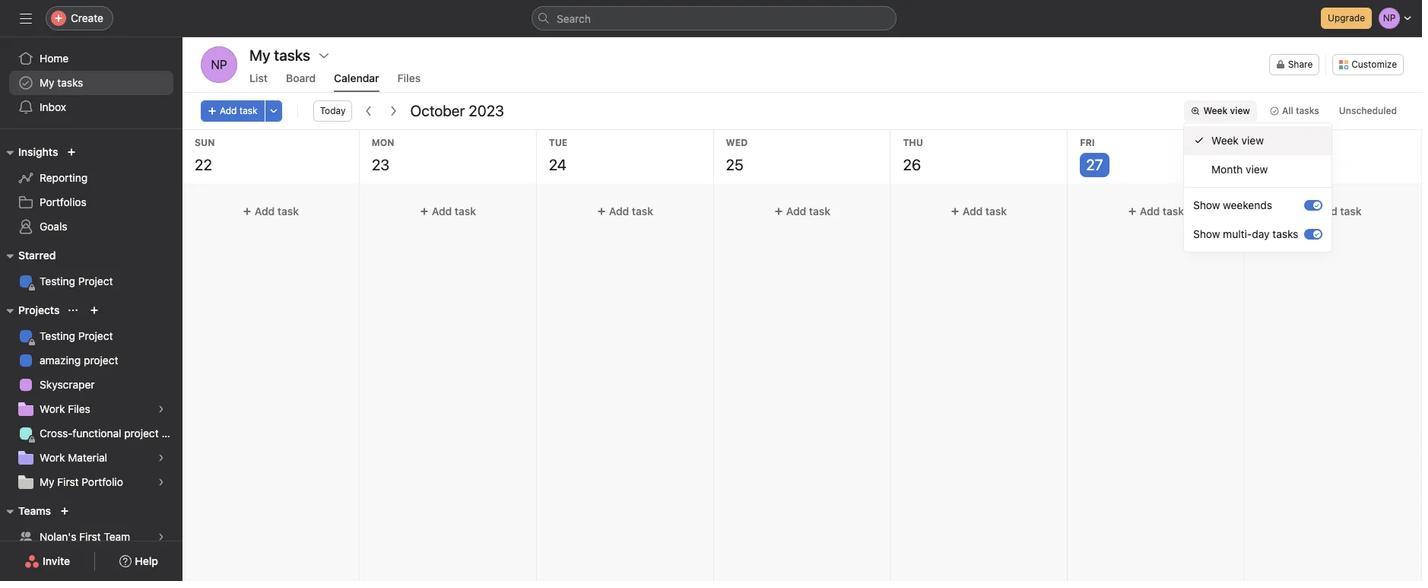 Task type: locate. For each thing, give the bounding box(es) containing it.
work inside work material link
[[40, 451, 65, 464]]

1 vertical spatial view
[[1242, 134, 1265, 147]]

tasks down home
[[57, 76, 83, 89]]

2 show from the top
[[1194, 228, 1221, 240]]

view up week view 'radio item'
[[1231, 105, 1251, 116]]

thu 26
[[904, 137, 924, 173]]

testing project link up new project or portfolio 'icon' on the left of page
[[9, 269, 173, 294]]

first inside teams element
[[79, 530, 101, 543]]

add task
[[220, 105, 258, 116], [255, 205, 299, 218], [432, 205, 476, 218], [609, 205, 653, 218], [786, 205, 831, 218], [963, 205, 1008, 218], [1141, 205, 1185, 218], [1318, 205, 1363, 218]]

1 work from the top
[[40, 403, 65, 415]]

see details, work material image
[[157, 453, 166, 463]]

1 vertical spatial testing project
[[40, 329, 113, 342]]

reporting link
[[9, 166, 173, 190]]

see details, nolan's first team image
[[157, 533, 166, 542]]

wed 25
[[726, 137, 748, 173]]

tasks right all
[[1297, 105, 1320, 116]]

1 testing project from the top
[[40, 275, 113, 288]]

tasks right day
[[1273, 228, 1299, 240]]

browse teams image
[[60, 507, 69, 516]]

1 vertical spatial show
[[1194, 228, 1221, 240]]

mon 23
[[372, 137, 394, 173]]

1 vertical spatial tasks
[[1297, 105, 1320, 116]]

files
[[398, 72, 421, 84], [68, 403, 90, 415]]

hide sidebar image
[[20, 12, 32, 24]]

sat 28
[[1258, 137, 1276, 173]]

project up amazing project "link"
[[78, 329, 113, 342]]

portfolios
[[40, 196, 86, 208]]

0 vertical spatial work
[[40, 403, 65, 415]]

upgrade
[[1329, 12, 1366, 24]]

0 vertical spatial week
[[1204, 105, 1228, 116]]

invite
[[43, 555, 70, 568]]

25
[[726, 156, 744, 173]]

2 work from the top
[[40, 451, 65, 464]]

project left plan
[[124, 427, 159, 440]]

1 vertical spatial work
[[40, 451, 65, 464]]

teams element
[[0, 498, 183, 581]]

week up month
[[1212, 134, 1239, 147]]

home link
[[9, 46, 173, 71]]

1 horizontal spatial first
[[79, 530, 101, 543]]

1 vertical spatial files
[[68, 403, 90, 415]]

starred button
[[0, 247, 56, 265]]

show left weekends
[[1194, 199, 1221, 212]]

week view up week view 'radio item'
[[1204, 105, 1251, 116]]

0 vertical spatial project
[[84, 354, 118, 367]]

project
[[84, 354, 118, 367], [124, 427, 159, 440]]

0 vertical spatial testing project
[[40, 275, 113, 288]]

sun 22
[[195, 137, 215, 173]]

2 my from the top
[[40, 476, 54, 488]]

tasks inside global element
[[57, 76, 83, 89]]

testing inside 'starred' element
[[40, 275, 75, 288]]

my up inbox
[[40, 76, 54, 89]]

my up the teams
[[40, 476, 54, 488]]

show for show multi-day tasks
[[1194, 228, 1221, 240]]

project for 2nd testing project "link" from the top
[[78, 329, 113, 342]]

global element
[[0, 37, 183, 129]]

first inside the projects "element"
[[57, 476, 79, 488]]

view inside dropdown button
[[1231, 105, 1251, 116]]

1 vertical spatial my
[[40, 476, 54, 488]]

1 vertical spatial testing project link
[[9, 324, 173, 348]]

2 testing from the top
[[40, 329, 75, 342]]

0 vertical spatial show
[[1194, 199, 1221, 212]]

project inside 'starred' element
[[78, 275, 113, 288]]

testing inside the projects "element"
[[40, 329, 75, 342]]

work down cross-
[[40, 451, 65, 464]]

view inside 'radio item'
[[1242, 134, 1265, 147]]

testing project for testing project "link" within the 'starred' element
[[40, 275, 113, 288]]

view down sat
[[1246, 163, 1269, 176]]

2 vertical spatial tasks
[[1273, 228, 1299, 240]]

Search tasks, projects, and more text field
[[532, 6, 897, 30]]

1 horizontal spatial project
[[124, 427, 159, 440]]

show
[[1194, 199, 1221, 212], [1194, 228, 1221, 240]]

week inside week view 'radio item'
[[1212, 134, 1239, 147]]

2 testing project link from the top
[[9, 324, 173, 348]]

see details, my first portfolio image
[[157, 478, 166, 487]]

0 vertical spatial tasks
[[57, 76, 83, 89]]

inbox
[[40, 100, 66, 113]]

create button
[[46, 6, 113, 30]]

files up next week icon
[[398, 72, 421, 84]]

0 vertical spatial project
[[78, 275, 113, 288]]

view up the 28
[[1242, 134, 1265, 147]]

testing project inside 'starred' element
[[40, 275, 113, 288]]

1 testing project link from the top
[[9, 269, 173, 294]]

work inside work files link
[[40, 403, 65, 415]]

week up week view 'radio item'
[[1204, 105, 1228, 116]]

tasks
[[57, 76, 83, 89], [1297, 105, 1320, 116], [1273, 228, 1299, 240]]

2 testing project from the top
[[40, 329, 113, 342]]

1 show from the top
[[1194, 199, 1221, 212]]

2 vertical spatial view
[[1246, 163, 1269, 176]]

0 horizontal spatial first
[[57, 476, 79, 488]]

1 my from the top
[[40, 76, 54, 89]]

0 vertical spatial view
[[1231, 105, 1251, 116]]

23
[[372, 156, 390, 173]]

plan
[[162, 427, 182, 440]]

my first portfolio link
[[9, 470, 173, 495]]

1 testing from the top
[[40, 275, 75, 288]]

my inside the projects "element"
[[40, 476, 54, 488]]

0 vertical spatial week view
[[1204, 105, 1251, 116]]

thu
[[904, 137, 924, 148]]

first left the "team"
[[79, 530, 101, 543]]

show for show weekends
[[1194, 199, 1221, 212]]

invite button
[[14, 548, 80, 575]]

see details, work files image
[[157, 405, 166, 414]]

0 vertical spatial testing project link
[[9, 269, 173, 294]]

26
[[904, 156, 922, 173]]

projects button
[[0, 301, 60, 320]]

show options image
[[318, 49, 330, 62]]

1 project from the top
[[78, 275, 113, 288]]

goals
[[40, 220, 67, 233]]

my inside global element
[[40, 76, 54, 89]]

show left multi-
[[1194, 228, 1221, 240]]

0 vertical spatial files
[[398, 72, 421, 84]]

week view inside week view 'radio item'
[[1212, 134, 1265, 147]]

testing project up show options, current sort, top image
[[40, 275, 113, 288]]

all tasks button
[[1264, 100, 1327, 122]]

task
[[240, 105, 258, 116], [278, 205, 299, 218], [455, 205, 476, 218], [632, 205, 653, 218], [809, 205, 831, 218], [986, 205, 1008, 218], [1164, 205, 1185, 218], [1341, 205, 1363, 218]]

calendar
[[334, 72, 379, 84]]

amazing project link
[[9, 348, 173, 373]]

testing up amazing
[[40, 329, 75, 342]]

0 vertical spatial first
[[57, 476, 79, 488]]

fri 27
[[1081, 137, 1104, 173]]

first for my
[[57, 476, 79, 488]]

1 vertical spatial week view
[[1212, 134, 1265, 147]]

starred
[[18, 249, 56, 262]]

1 vertical spatial week
[[1212, 134, 1239, 147]]

my tasks link
[[9, 71, 173, 95]]

testing project
[[40, 275, 113, 288], [40, 329, 113, 342]]

1 vertical spatial first
[[79, 530, 101, 543]]

add
[[220, 105, 237, 116], [255, 205, 275, 218], [432, 205, 452, 218], [609, 205, 629, 218], [786, 205, 806, 218], [963, 205, 984, 218], [1141, 205, 1161, 218], [1318, 205, 1338, 218]]

first down work material
[[57, 476, 79, 488]]

0 vertical spatial testing
[[40, 275, 75, 288]]

show options, current sort, top image
[[69, 306, 78, 315]]

testing
[[40, 275, 75, 288], [40, 329, 75, 342]]

project up skyscraper "link"
[[84, 354, 118, 367]]

customize
[[1352, 59, 1398, 70]]

projects element
[[0, 297, 183, 498]]

help button
[[110, 548, 168, 575]]

tasks inside dropdown button
[[1297, 105, 1320, 116]]

week view up "month view"
[[1212, 134, 1265, 147]]

testing project inside the projects "element"
[[40, 329, 113, 342]]

sat
[[1258, 137, 1276, 148]]

amazing
[[40, 354, 81, 367]]

add task button
[[201, 100, 265, 122], [189, 198, 353, 225], [366, 198, 530, 225], [543, 198, 707, 225], [720, 198, 884, 225], [897, 198, 1062, 225], [1075, 198, 1239, 225], [1252, 198, 1417, 225]]

insights
[[18, 145, 58, 158]]

fri
[[1081, 137, 1095, 148]]

2 project from the top
[[78, 329, 113, 342]]

project inside "element"
[[78, 329, 113, 342]]

week
[[1204, 105, 1228, 116], [1212, 134, 1239, 147]]

mon
[[372, 137, 394, 148]]

work up cross-
[[40, 403, 65, 415]]

skyscraper
[[40, 378, 95, 391]]

cross-functional project plan link
[[9, 422, 182, 446]]

first
[[57, 476, 79, 488], [79, 530, 101, 543]]

skyscraper link
[[9, 373, 173, 397]]

tue 24
[[549, 137, 568, 173]]

1 vertical spatial project
[[78, 329, 113, 342]]

project up new project or portfolio 'icon' on the left of page
[[78, 275, 113, 288]]

0 horizontal spatial files
[[68, 403, 90, 415]]

view
[[1231, 105, 1251, 116], [1242, 134, 1265, 147], [1246, 163, 1269, 176]]

inbox link
[[9, 95, 173, 119]]

np
[[211, 58, 227, 72]]

testing project up amazing project
[[40, 329, 113, 342]]

0 vertical spatial my
[[40, 76, 54, 89]]

week view inside 'week view' dropdown button
[[1204, 105, 1251, 116]]

testing down starred
[[40, 275, 75, 288]]

tasks for all tasks
[[1297, 105, 1320, 116]]

nolan's
[[40, 530, 76, 543]]

testing project link down new project or portfolio 'icon' on the left of page
[[9, 324, 173, 348]]

files down skyscraper "link"
[[68, 403, 90, 415]]

0 horizontal spatial project
[[84, 354, 118, 367]]

1 vertical spatial testing
[[40, 329, 75, 342]]



Task type: vqa. For each thing, say whether or not it's contained in the screenshot.
first Mark complete checkbox from the bottom Mark complete icon
no



Task type: describe. For each thing, give the bounding box(es) containing it.
1 vertical spatial project
[[124, 427, 159, 440]]

week view radio item
[[1185, 126, 1333, 155]]

work material link
[[9, 446, 173, 470]]

22
[[195, 156, 212, 173]]

my for my first portfolio
[[40, 476, 54, 488]]

material
[[68, 451, 107, 464]]

multi-
[[1224, 228, 1253, 240]]

wed
[[726, 137, 748, 148]]

cross-
[[40, 427, 73, 440]]

list link
[[250, 72, 268, 92]]

day
[[1253, 228, 1270, 240]]

work for work material
[[40, 451, 65, 464]]

starred element
[[0, 242, 183, 297]]

week view button
[[1185, 100, 1258, 122]]

my tasks
[[250, 46, 311, 64]]

weekends
[[1224, 199, 1273, 212]]

month
[[1212, 163, 1243, 176]]

previous week image
[[363, 105, 375, 117]]

reporting
[[40, 171, 88, 184]]

board
[[286, 72, 316, 84]]

october
[[410, 102, 465, 119]]

amazing project
[[40, 354, 118, 367]]

create
[[71, 11, 103, 24]]

portfolio
[[82, 476, 123, 488]]

my for my tasks
[[40, 76, 54, 89]]

insights button
[[0, 143, 58, 161]]

unscheduled
[[1340, 105, 1398, 116]]

unscheduled button
[[1333, 100, 1405, 122]]

projects
[[18, 304, 60, 317]]

all tasks
[[1283, 105, 1320, 116]]

24
[[549, 156, 567, 173]]

customize button
[[1333, 54, 1405, 75]]

next week image
[[388, 105, 400, 117]]

list
[[250, 72, 268, 84]]

all
[[1283, 105, 1294, 116]]

show multi-day tasks
[[1194, 228, 1299, 240]]

team
[[104, 530, 130, 543]]

month view
[[1212, 163, 1269, 176]]

portfolios link
[[9, 190, 173, 215]]

share
[[1289, 59, 1314, 70]]

today button
[[313, 100, 353, 122]]

first for nolan's
[[79, 530, 101, 543]]

teams
[[18, 504, 51, 517]]

testing project link inside 'starred' element
[[9, 269, 173, 294]]

nolan's first team link
[[9, 525, 173, 549]]

sun
[[195, 137, 215, 148]]

1 horizontal spatial files
[[398, 72, 421, 84]]

27
[[1087, 156, 1104, 173]]

home
[[40, 52, 69, 65]]

testing project for 2nd testing project "link" from the top
[[40, 329, 113, 342]]

2023
[[469, 102, 504, 119]]

work material
[[40, 451, 107, 464]]

work files
[[40, 403, 90, 415]]

upgrade button
[[1322, 8, 1373, 29]]

project for testing project "link" within the 'starred' element
[[78, 275, 113, 288]]

functional
[[73, 427, 121, 440]]

files link
[[398, 72, 421, 92]]

my tasks
[[40, 76, 83, 89]]

share button
[[1270, 54, 1320, 75]]

help
[[135, 555, 158, 568]]

files inside the projects "element"
[[68, 403, 90, 415]]

show weekends
[[1194, 199, 1273, 212]]

nolan's first team
[[40, 530, 130, 543]]

week inside 'week view' dropdown button
[[1204, 105, 1228, 116]]

insights element
[[0, 138, 183, 242]]

october 2023
[[410, 102, 504, 119]]

teams button
[[0, 502, 51, 520]]

my first portfolio
[[40, 476, 123, 488]]

board link
[[286, 72, 316, 92]]

28
[[1258, 156, 1276, 173]]

tasks for my tasks
[[57, 76, 83, 89]]

new project or portfolio image
[[90, 306, 99, 315]]

goals link
[[9, 215, 173, 239]]

new image
[[67, 148, 76, 157]]

today
[[320, 105, 346, 116]]

tue
[[549, 137, 568, 148]]

work for work files
[[40, 403, 65, 415]]

cross-functional project plan
[[40, 427, 182, 440]]

np button
[[201, 46, 237, 83]]

more actions image
[[269, 107, 278, 116]]

project inside "link"
[[84, 354, 118, 367]]

work files link
[[9, 397, 173, 422]]

calendar link
[[334, 72, 379, 92]]



